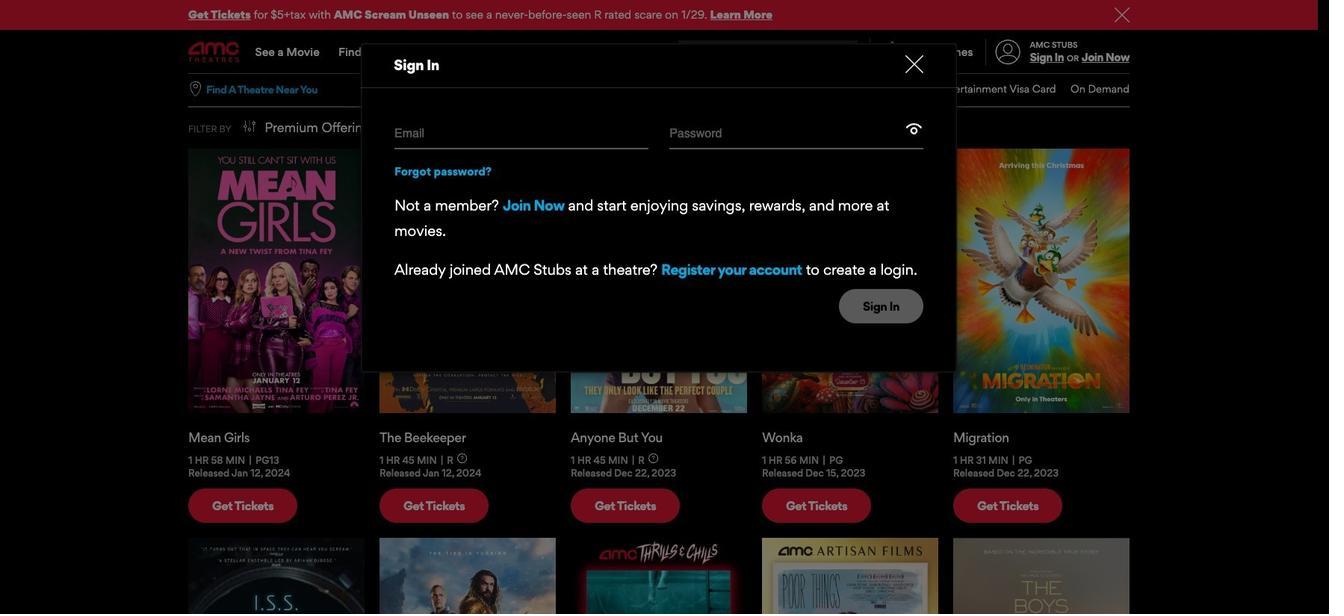 Task type: vqa. For each thing, say whether or not it's contained in the screenshot.
FLAVORS
no



Task type: locate. For each thing, give the bounding box(es) containing it.
4 menu item from the left
[[833, 74, 896, 105]]

sign in or join amc stubs element
[[986, 31, 1130, 73]]

cookie consent banner dialog
[[0, 574, 1330, 615]]

close element
[[906, 58, 924, 76]]

2 menu item from the left
[[725, 74, 789, 105]]

movie poster for poor things image
[[763, 539, 939, 615]]

user profile image
[[988, 40, 1030, 65]]

menu item
[[648, 74, 725, 105], [725, 74, 789, 105], [789, 74, 833, 105], [833, 74, 896, 105], [896, 74, 1057, 105], [1057, 74, 1130, 105]]

5 menu item from the left
[[896, 74, 1057, 105]]

amc logo image
[[188, 42, 241, 63], [188, 42, 241, 63]]

movie poster for the boys in the boat image
[[954, 539, 1130, 615]]

menu
[[188, 31, 1130, 73], [648, 74, 1130, 105]]

movie poster for mean girls image
[[188, 148, 365, 413]]

movie poster for the beekeeper image
[[380, 148, 556, 413]]

3 menu item from the left
[[789, 74, 833, 105]]



Task type: describe. For each thing, give the bounding box(es) containing it.
Password password field
[[670, 122, 905, 150]]

movie poster for anyone but you image
[[571, 148, 748, 413]]

0 vertical spatial menu
[[188, 31, 1130, 73]]

more information about image
[[458, 454, 467, 464]]

close image
[[906, 58, 924, 76]]

6 menu item from the left
[[1057, 74, 1130, 105]]

showtimes image
[[871, 39, 915, 66]]

movie poster for wonka image
[[763, 148, 939, 413]]

more information about image
[[649, 454, 659, 464]]

movie poster for aquaman and the lost kingdom image
[[380, 539, 556, 615]]

movie poster for migration image
[[954, 148, 1130, 413]]

1 vertical spatial menu
[[648, 74, 1130, 105]]

movie poster for night swim image
[[571, 539, 748, 615]]

1 menu item from the left
[[648, 74, 725, 105]]

movie poster for i.s.s. image
[[188, 539, 365, 615]]

Email email field
[[395, 122, 649, 152]]



